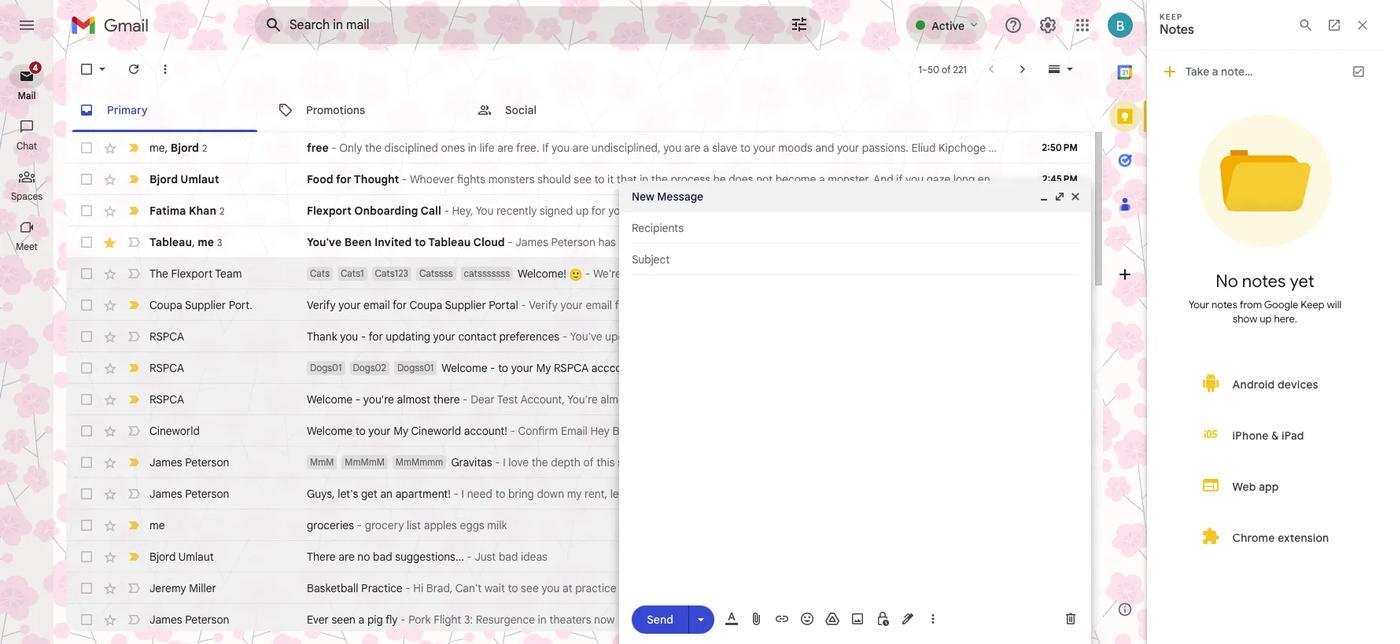 Task type: vqa. For each thing, say whether or not it's contained in the screenshot.
90%
no



Task type: describe. For each thing, give the bounding box(es) containing it.
bjord umlaut for food for thought
[[150, 172, 219, 187]]

benefits:
[[1283, 424, 1327, 438]]

- right 'cloud'
[[508, 235, 513, 249]]

visualizations
[[1189, 235, 1255, 249]]

- up dear
[[490, 361, 495, 375]]

1 horizontal spatial there
[[1066, 204, 1092, 218]]

2 cineworld from the left
[[411, 424, 461, 438]]

preferences
[[499, 330, 560, 344]]

to right invited at top left
[[415, 235, 426, 249]]

the left security
[[787, 298, 804, 312]]

pork
[[409, 613, 431, 627]]

- left dear
[[463, 393, 468, 407]]

james peterson for guys,
[[150, 487, 229, 501]]

for right up
[[592, 204, 606, 218]]

0 vertical spatial of
[[942, 63, 951, 75]]

acccount
[[592, 361, 638, 375]]

welcome for welcome - you're almost there - dear test account, you're almost there! to complete your my rspca registration you simply need to verify your account using your unique verification code: 71319
[[307, 393, 353, 407]]

seen
[[332, 613, 356, 627]]

your left account
[[1001, 393, 1023, 407]]

<klobrad84@gmail.com
[[1198, 141, 1314, 155]]

see for to
[[521, 582, 539, 596]]

12 row from the top
[[66, 479, 1091, 510]]

8 row from the top
[[66, 353, 1091, 384]]

row containing fatima khan
[[66, 195, 1384, 227]]

primary tab
[[66, 88, 264, 132]]

verify for need
[[970, 393, 998, 407]]

promotions
[[306, 103, 365, 117]]

0 vertical spatial registration
[[813, 393, 871, 407]]

code
[[850, 298, 877, 312]]

sep left the 13,
[[1033, 141, 1053, 155]]

sep for sep 28
[[1049, 268, 1066, 279]]

message
[[657, 190, 704, 204]]

1 horizontal spatial if
[[1077, 298, 1084, 312]]

a left pig at the left
[[359, 613, 365, 627]]

monsters
[[488, 172, 535, 187]]

my up mmmmmm
[[394, 424, 409, 438]]

food for thought - whoever fights monsters should see to it that in the process he does not become a monster. and if you gaze long enough into an abyss, the abyss will gaze back into you.
[[307, 172, 1256, 187]]

are up process
[[685, 141, 701, 155]]

get
[[361, 487, 378, 501]]

looking
[[997, 204, 1033, 218]]

to right necessary
[[934, 298, 945, 312]]

you right giving
[[1145, 424, 1163, 438]]

903032
[[1035, 298, 1074, 312]]

clarify
[[888, 204, 919, 218]]

you right the if
[[906, 172, 924, 187]]

attach files image
[[749, 612, 765, 627]]

your left 903032
[[978, 298, 1000, 312]]

for right food
[[336, 172, 351, 187]]

to right the happy on the bottom right
[[910, 424, 920, 438]]

0 horizontal spatial flexport
[[171, 267, 213, 281]]

chat
[[17, 140, 37, 152]]

can
[[1261, 298, 1279, 312]]

thank you - for updating your contact preferences -
[[307, 330, 570, 344]]

ignore
[[1282, 298, 1314, 312]]

welcome - you're almost there - dear test account, you're almost there! to complete your my rspca registration you simply need to verify your account using your unique verification code: 71319
[[307, 393, 1276, 407]]

jeremy
[[150, 582, 186, 596]]

0 horizontal spatial need
[[467, 487, 493, 501]]

thought
[[354, 172, 399, 187]]

Search in mail search field
[[255, 6, 822, 44]]

onboarding
[[354, 204, 418, 218]]

are left no
[[339, 550, 355, 564]]

2 supplier from the left
[[445, 298, 486, 312]]

verify your email for coupa supplier portal - verify your email for coupa supplier portal below is the security code necessary to verify your email. 903032 if you did not make this request, you can ignore this email. cou
[[307, 298, 1384, 312]]

monster.
[[828, 172, 871, 187]]

peterson for 1st row from the bottom of the main content containing primary
[[185, 613, 229, 627]]

tomorrow.
[[620, 582, 670, 596]]

4 link
[[9, 61, 44, 88]]

your down 'preferences'
[[511, 361, 534, 375]]

your right 'using'
[[1099, 393, 1121, 407]]

insert files using drive image
[[825, 612, 841, 627]]

tab list right 28
[[1103, 50, 1147, 588]]

1 horizontal spatial this
[[1175, 298, 1193, 312]]

Search in mail text field
[[290, 17, 746, 33]]

- left you're
[[356, 393, 361, 407]]

1 vertical spatial me
[[198, 235, 214, 249]]

dogs01
[[310, 362, 342, 374]]

1 vertical spatial of
[[583, 456, 594, 470]]

theaters
[[550, 613, 591, 627]]

2 bad from the left
[[499, 550, 518, 564]]

or
[[1312, 204, 1323, 218]]

join
[[689, 235, 706, 249]]

🙂 image
[[569, 268, 583, 282]]

row containing coupa supplier port.
[[66, 290, 1384, 321]]

you right 'service'
[[1194, 204, 1212, 218]]

team
[[215, 267, 242, 281]]

apples
[[424, 519, 457, 533]]

bjord umlaut for there are no bad suggestions...
[[150, 550, 214, 564]]

apartment!
[[396, 487, 451, 501]]

ever seen a pig fly - pork flight 3: resurgence in theaters now
[[307, 613, 615, 627]]

1 vertical spatial and
[[787, 204, 806, 218]]

to left join on the top
[[676, 235, 686, 249]]

my up account,
[[536, 361, 551, 375]]

2 horizontal spatial in
[[640, 172, 649, 187]]

your left moods
[[754, 141, 776, 155]]

test
[[497, 393, 518, 407]]

- left love
[[495, 456, 500, 470]]

your right confirm
[[964, 424, 986, 438]]

the right love
[[532, 456, 548, 470]]

row containing the flexport team
[[66, 258, 1091, 290]]

happy
[[876, 424, 907, 438]]

- right free in the top of the page
[[332, 141, 337, 155]]

1 horizontal spatial in
[[538, 613, 547, 627]]

2 almost from the left
[[601, 393, 634, 407]]

verification
[[1161, 393, 1217, 407]]

confirm
[[923, 424, 961, 438]]

1 were from the left
[[970, 204, 994, 218]]

the down code:
[[1216, 424, 1233, 438]]

the right only at the top
[[365, 141, 382, 155]]

is
[[1055, 204, 1063, 218]]

rent,
[[585, 487, 608, 501]]

hey,
[[452, 204, 473, 218]]

suggestions...
[[395, 550, 464, 564]]

16 row from the top
[[66, 604, 1091, 636]]

- left grocery
[[357, 519, 362, 533]]

story
[[618, 456, 643, 470]]

to down 'complete'
[[690, 424, 700, 438]]

main menu image
[[17, 16, 36, 35]]

you right invited
[[655, 235, 673, 249]]

me for me
[[150, 519, 165, 533]]

your down 'complete'
[[703, 424, 725, 438]]

milk
[[487, 519, 507, 533]]

and
[[874, 172, 894, 187]]

for.
[[1036, 204, 1052, 218]]

0 vertical spatial in
[[468, 141, 477, 155]]

mail
[[18, 90, 36, 102]]

0 horizontal spatial tableau
[[150, 235, 192, 249]]

a left particular
[[1095, 204, 1101, 218]]

1 almost from the left
[[397, 393, 431, 407]]

more image
[[157, 61, 173, 77]]

you up should in the left top of the page
[[552, 141, 570, 155]]

chat heading
[[0, 140, 54, 153]]

to right access
[[1203, 424, 1214, 438]]

just
[[815, 204, 833, 218]]

your up the monster.
[[837, 141, 860, 155]]

- right fly
[[401, 613, 406, 627]]

khan
[[189, 203, 216, 218]]

1 vertical spatial brad,
[[426, 582, 453, 596]]

2 into from the left
[[1213, 172, 1232, 187]]

2 email. from the left
[[1337, 298, 1367, 312]]

row containing cineworld
[[66, 416, 1327, 447]]

disciplined
[[385, 141, 438, 155]]

1 vertical spatial at
[[563, 582, 573, 596]]

brad
[[1153, 141, 1176, 155]]

catssss
[[419, 268, 453, 279]]

process
[[671, 172, 711, 187]]

refresh image
[[126, 61, 142, 77]]

meet
[[16, 241, 38, 253]]

bring
[[508, 487, 534, 501]]

14 row from the top
[[66, 541, 1091, 573]]

your down the cats1
[[339, 298, 361, 312]]

1 email from the left
[[364, 298, 390, 312]]

access
[[1166, 424, 1201, 438]]

row containing tableau
[[66, 227, 1322, 258]]

the up new message on the top of page
[[652, 172, 668, 187]]

- right call
[[444, 204, 449, 218]]

more send options image
[[693, 612, 709, 628]]

peterson for 11th row
[[185, 456, 229, 470]]

0 horizontal spatial if
[[542, 141, 549, 155]]

guys, let's get an apartment! - i need to bring down my rent, let's sitcom it up!
[[307, 487, 695, 501]]

contact
[[458, 330, 497, 344]]

gravitas - i love the depth of this story
[[451, 456, 643, 470]]

1 horizontal spatial tableau
[[428, 235, 471, 249]]

yo
[[1310, 235, 1322, 249]]

you right the what
[[949, 204, 967, 218]]

site,
[[770, 235, 791, 249]]

3 cineworld from the left
[[746, 424, 796, 438]]

2 coupa from the left
[[410, 298, 443, 312]]

he
[[714, 172, 726, 187]]

1 horizontal spatial brad,
[[613, 424, 639, 438]]

row containing jeremy miller
[[66, 573, 1091, 604]]

portal down catsssssss
[[489, 298, 518, 312]]

umlaut for food
[[181, 172, 219, 187]]

2 were from the left
[[1325, 204, 1350, 218]]

1
[[919, 63, 922, 75]]

to right the wait
[[508, 582, 518, 596]]

to left 'that'
[[595, 172, 605, 187]]

to left inform
[[983, 235, 993, 249]]

1 vertical spatial an
[[380, 487, 393, 501]]

welcome!
[[518, 267, 569, 281]]

ever
[[307, 613, 329, 627]]

insert emoji ‪(⌘⇧2)‬ image
[[800, 612, 815, 627]]

9 row from the top
[[66, 384, 1276, 416]]

grocery
[[365, 519, 404, 533]]

1 coupa from the left
[[150, 298, 182, 312]]

0 horizontal spatial there
[[433, 393, 460, 407]]

to up test
[[498, 361, 508, 375]]

- up dogs02
[[361, 330, 366, 344]]

welcome for welcome to your my cineworld account! - confirm email hey brad, welcome to your my cineworld account! we're happy to confirm your registration is complete, giving you access to the following benefits:
[[307, 424, 353, 438]]

inform
[[996, 235, 1028, 249]]

0 vertical spatial i
[[809, 204, 812, 218]]

settings image
[[1039, 16, 1058, 35]]

basketball practice - hi brad, can't wait to see you at practice tomorrow. cheers, jer
[[307, 582, 730, 596]]

, for tableau
[[192, 235, 195, 249]]

you up process
[[664, 141, 682, 155]]

mail heading
[[0, 90, 54, 102]]

jer
[[714, 582, 730, 596]]

0 vertical spatial and
[[816, 141, 834, 155]]

necessary
[[880, 298, 932, 312]]

are down social tab
[[573, 141, 589, 155]]

to up confirm
[[957, 393, 967, 407]]

toggle split pane mode image
[[1047, 61, 1062, 77]]

1 bad from the left
[[373, 550, 392, 564]]

only
[[339, 141, 362, 155]]

11 row from the top
[[66, 447, 1091, 479]]

wait
[[485, 582, 505, 596]]

2 data from the left
[[1164, 235, 1186, 249]]

my right 'complete'
[[758, 393, 773, 407]]

email
[[561, 424, 588, 438]]

support image
[[1004, 16, 1023, 35]]

up!
[[679, 487, 695, 501]]

the right join on the top
[[709, 235, 726, 249]]

jeremy miller
[[150, 582, 216, 596]]

welcome down to
[[641, 424, 687, 438]]

life
[[480, 141, 495, 155]]

you left can
[[1240, 298, 1258, 312]]

you left did
[[1086, 298, 1105, 312]]

sep for sep 29
[[1047, 236, 1065, 248]]

more options image
[[929, 612, 938, 627]]

0 horizontal spatial i
[[462, 487, 464, 501]]

1 supplier from the left
[[185, 298, 226, 312]]

my down 'complete'
[[728, 424, 743, 438]]

simply
[[895, 393, 926, 407]]

to up the mmmmm
[[356, 424, 366, 438]]

for up 'updating'
[[393, 298, 407, 312]]

cloud
[[473, 235, 505, 249]]

1 horizontal spatial it
[[670, 487, 676, 501]]

2 email from the left
[[586, 298, 612, 312]]

dear
[[471, 393, 495, 407]]

1 cell from the top
[[1034, 329, 1091, 345]]

1 vertical spatial i
[[503, 456, 506, 470]]

1 row from the top
[[66, 132, 1314, 164]]

to right slave
[[741, 141, 751, 155]]



Task type: locate. For each thing, give the bounding box(es) containing it.
1 horizontal spatial need
[[929, 393, 954, 407]]

and right moods
[[816, 141, 834, 155]]

flexport up 'recipients'
[[634, 204, 675, 218]]

particular
[[1104, 204, 1152, 218]]

verify up thank at the bottom of page
[[307, 298, 336, 312]]

1 vertical spatial is
[[1049, 424, 1057, 438]]

- left hi
[[406, 582, 411, 596]]

whoever
[[410, 172, 455, 187]]

will
[[1141, 172, 1157, 187]]

me , bjord 2
[[150, 140, 207, 155]]

None checkbox
[[79, 61, 94, 77], [79, 172, 94, 187], [79, 329, 94, 345], [79, 392, 94, 408], [79, 581, 94, 597], [79, 612, 94, 628], [79, 61, 94, 77], [79, 172, 94, 187], [79, 329, 94, 345], [79, 392, 94, 408], [79, 581, 94, 597], [79, 612, 94, 628]]

gravitas
[[451, 456, 492, 470]]

is
[[776, 298, 784, 312], [1049, 424, 1057, 438]]

1 vertical spatial umlaut
[[178, 550, 214, 564]]

2 vertical spatial bjord
[[150, 550, 176, 564]]

peterson for 12th row
[[185, 487, 229, 501]]

1 horizontal spatial bad
[[499, 550, 518, 564]]

1 horizontal spatial is
[[1049, 424, 1057, 438]]

let's left get
[[338, 487, 358, 501]]

ideas
[[521, 550, 548, 564]]

bjord umlaut up fatima khan 2 on the left of page
[[150, 172, 219, 187]]

navigation containing mail
[[0, 50, 55, 645]]

cell
[[1034, 329, 1091, 345], [1034, 423, 1091, 439], [1034, 486, 1091, 502], [1034, 518, 1091, 534], [1034, 581, 1091, 597]]

tab list containing primary
[[66, 88, 1103, 132]]

6 row from the top
[[66, 290, 1384, 321]]

1 vertical spatial bjord
[[150, 172, 178, 187]]

2 inside me , bjord 2
[[202, 142, 207, 154]]

if
[[542, 141, 549, 155], [1077, 298, 1084, 312]]

3 supplier from the left
[[667, 298, 708, 312]]

1 horizontal spatial email
[[586, 298, 612, 312]]

email. left the cou
[[1337, 298, 1367, 312]]

13 row from the top
[[66, 510, 1091, 541]]

1 horizontal spatial account!
[[799, 424, 842, 438]]

2 james peterson from the top
[[150, 487, 229, 501]]

7 row from the top
[[66, 321, 1091, 353]]

welcome up mmm
[[307, 424, 353, 438]]

0 horizontal spatial brad,
[[426, 582, 453, 596]]

practice
[[575, 582, 617, 596]]

0 horizontal spatial in
[[468, 141, 477, 155]]

unique
[[1124, 393, 1158, 407]]

- right 'welcome!'
[[583, 267, 593, 281]]

1 bjord umlaut from the top
[[150, 172, 219, 187]]

this right ignore
[[1316, 298, 1335, 312]]

2 vertical spatial in
[[538, 613, 547, 627]]

2 horizontal spatial flexport
[[634, 204, 675, 218]]

abyss
[[1109, 172, 1138, 187]]

hey
[[591, 424, 610, 438]]

brad,
[[613, 424, 639, 438], [426, 582, 453, 596]]

1 vertical spatial see
[[521, 582, 539, 596]]

using
[[1070, 393, 1096, 407]]

bjord for there are no bad suggestions... - just bad ideas
[[150, 550, 176, 564]]

1 horizontal spatial let's
[[610, 487, 631, 501]]

catsssssss
[[464, 268, 510, 279]]

supplier
[[185, 298, 226, 312], [445, 298, 486, 312], [667, 298, 708, 312]]

at left 1:58
[[1099, 141, 1109, 155]]

0 horizontal spatial of
[[583, 456, 594, 470]]

0 horizontal spatial 2
[[202, 142, 207, 154]]

2:26 pm
[[1043, 205, 1078, 216]]

0 vertical spatial see
[[574, 172, 592, 187]]

1 horizontal spatial cineworld
[[411, 424, 461, 438]]

1 50 of 221
[[919, 63, 967, 75]]

1 horizontal spatial flexport
[[307, 204, 352, 218]]

your left new
[[609, 204, 631, 218]]

5 row from the top
[[66, 258, 1091, 290]]

a right become
[[819, 172, 825, 187]]

1 horizontal spatial registration
[[989, 424, 1046, 438]]

0 horizontal spatial this
[[597, 456, 615, 470]]

new message dialog
[[619, 181, 1092, 645]]

does
[[729, 172, 754, 187]]

sep 29
[[1047, 236, 1078, 248]]

abyss,
[[1055, 172, 1087, 187]]

2 down primary tab
[[202, 142, 207, 154]]

1 horizontal spatial an
[[1040, 172, 1053, 187]]

1 verify from the left
[[307, 298, 336, 312]]

sep for sep 11
[[1052, 614, 1069, 626]]

can't
[[455, 582, 482, 596]]

bjord up jeremy
[[150, 550, 176, 564]]

gaze right will
[[1159, 172, 1184, 187]]

0 horizontal spatial gaze
[[927, 172, 951, 187]]

1 vertical spatial bjord umlaut
[[150, 550, 214, 564]]

1 data from the left
[[958, 235, 980, 249]]

service
[[1155, 204, 1191, 218]]

1 horizontal spatial coupa
[[410, 298, 443, 312]]

your down 🙂 icon
[[561, 298, 583, 312]]

send button
[[632, 606, 689, 634]]

mmmmm
[[345, 456, 385, 468]]

2 vertical spatial james peterson
[[150, 613, 229, 627]]

2 let's from the left
[[610, 487, 631, 501]]

2 horizontal spatial need
[[1215, 204, 1240, 218]]

email. left 903032
[[1003, 298, 1033, 312]]

side panel section
[[1103, 50, 1147, 632]]

2 horizontal spatial coupa
[[632, 298, 665, 312]]

0 horizontal spatial not
[[756, 172, 773, 187]]

2 account! from the left
[[799, 424, 842, 438]]

2 horizontal spatial cineworld
[[746, 424, 796, 438]]

flexport up you've
[[307, 204, 352, 218]]

for up acccount
[[615, 298, 629, 312]]

1 horizontal spatial not
[[1126, 298, 1142, 312]]

1 horizontal spatial almost
[[601, 393, 634, 407]]

1 let's from the left
[[338, 487, 358, 501]]

portal
[[709, 204, 738, 218], [489, 298, 518, 312], [711, 298, 741, 312]]

1 vertical spatial in
[[640, 172, 649, 187]]

navigation
[[0, 50, 55, 645]]

1 james peterson from the top
[[150, 456, 229, 470]]

not right did
[[1126, 298, 1142, 312]]

make
[[1145, 298, 1172, 312]]

invited
[[375, 235, 412, 249]]

portal right seller
[[709, 204, 738, 218]]

send
[[647, 613, 674, 627]]

0 horizontal spatial were
[[970, 204, 994, 218]]

2 cell from the top
[[1034, 423, 1091, 439]]

you right thank at the bottom of page
[[340, 330, 358, 344]]

you left the jus
[[1352, 204, 1371, 218]]

there right is
[[1066, 204, 1092, 218]]

- up 'preferences'
[[521, 298, 526, 312]]

main content containing primary
[[66, 50, 1384, 645]]

list
[[407, 519, 421, 533]]

account,
[[521, 393, 565, 407]]

0 vertical spatial bjord umlaut
[[150, 172, 219, 187]]

toggle confidential mode image
[[875, 612, 891, 627]]

0 horizontal spatial is
[[776, 298, 784, 312]]

cats
[[310, 268, 330, 279]]

you
[[476, 204, 494, 218]]

0 horizontal spatial email.
[[1003, 298, 1033, 312]]

miller
[[189, 582, 216, 596]]

0 horizontal spatial at
[[563, 582, 573, 596]]

sep left 11
[[1052, 614, 1069, 626]]

1 account! from the left
[[464, 424, 508, 438]]

bad right no
[[373, 550, 392, 564]]

5 cell from the top
[[1034, 581, 1091, 597]]

1 email. from the left
[[1003, 298, 1033, 312]]

tab list
[[1103, 50, 1147, 588], [66, 88, 1103, 132]]

love
[[509, 456, 529, 470]]

complete
[[684, 393, 730, 407]]

welcome down contact
[[442, 361, 488, 375]]

0 vertical spatial brad,
[[613, 424, 639, 438]]

0 horizontal spatial ,
[[165, 140, 168, 155]]

umlaut
[[181, 172, 219, 187], [178, 550, 214, 564]]

0 horizontal spatial verify
[[307, 298, 336, 312]]

29
[[1067, 236, 1078, 248]]

tab list up undisciplined,
[[66, 88, 1103, 132]]

Subject field
[[632, 252, 1079, 268]]

your down you're
[[369, 424, 391, 438]]

tableau left 'site,'
[[728, 235, 767, 249]]

primary
[[107, 103, 148, 117]]

4 row from the top
[[66, 227, 1322, 258]]

1 vertical spatial not
[[1126, 298, 1142, 312]]

- left whoever
[[402, 172, 407, 187]]

account,
[[741, 204, 784, 218]]

verify right necessary
[[947, 298, 975, 312]]

1 vertical spatial registration
[[989, 424, 1046, 438]]

1 horizontal spatial supplier
[[445, 298, 486, 312]]

1 vertical spatial need
[[929, 393, 954, 407]]

kipchoge
[[939, 141, 986, 155]]

13,
[[1056, 141, 1069, 155]]

eliud
[[912, 141, 936, 155]]

long
[[954, 172, 975, 187]]

updating
[[386, 330, 431, 344]]

- right 'preferences'
[[563, 330, 568, 344]]

email.
[[1003, 298, 1033, 312], [1337, 298, 1367, 312]]

0 vertical spatial umlaut
[[181, 172, 219, 187]]

a left slave
[[703, 141, 710, 155]]

, for me
[[165, 140, 168, 155]]

1 into from the left
[[1019, 172, 1037, 187]]

gaze left long
[[927, 172, 951, 187]]

new
[[632, 190, 655, 204]]

dogs02
[[353, 362, 386, 374]]

it left 'that'
[[608, 172, 614, 187]]

cell for my
[[1034, 423, 1091, 439]]

to left clarify
[[875, 204, 885, 218]]

insert photo image
[[850, 612, 866, 627]]

search in mail image
[[260, 11, 288, 39]]

for up dogs02
[[369, 330, 383, 344]]

3 cell from the top
[[1034, 486, 1091, 502]]

0 vertical spatial 2
[[202, 142, 207, 154]]

15 row from the top
[[66, 573, 1091, 604]]

1 vertical spatial it
[[670, 487, 676, 501]]

older image
[[1015, 61, 1031, 77]]

account! left we're
[[799, 424, 842, 438]]

- left just
[[467, 550, 472, 564]]

see for should
[[574, 172, 592, 187]]

to
[[669, 393, 681, 407]]

me up jeremy
[[150, 519, 165, 533]]

gmail image
[[71, 9, 157, 41]]

did
[[1107, 298, 1123, 312]]

fatima
[[150, 203, 186, 218]]

2 row from the top
[[66, 164, 1256, 195]]

10 row from the top
[[66, 416, 1327, 447]]

need right simply
[[929, 393, 954, 407]]

with,
[[1285, 204, 1309, 218]]

up
[[576, 204, 589, 218]]

1 horizontal spatial 2
[[220, 205, 225, 217]]

fly
[[386, 613, 398, 627]]

1 horizontal spatial ,
[[192, 235, 195, 249]]

0 vertical spatial if
[[542, 141, 549, 155]]

of right "depth" at the left bottom of page
[[583, 456, 594, 470]]

4 cell from the top
[[1034, 518, 1091, 534]]

with
[[934, 235, 955, 249]]

you're
[[363, 393, 394, 407]]

to left answer
[[1258, 235, 1268, 249]]

you've
[[307, 235, 342, 249]]

data
[[958, 235, 980, 249], [1164, 235, 1186, 249]]

undisciplined,
[[592, 141, 661, 155]]

2 vertical spatial me
[[150, 519, 165, 533]]

0 vertical spatial an
[[1040, 172, 1053, 187]]

1 vertical spatial verify
[[970, 393, 998, 407]]

3 james peterson from the top
[[150, 613, 229, 627]]

- right apartment!
[[454, 487, 459, 501]]

cell for sitcom
[[1034, 486, 1091, 502]]

me for me , bjord 2
[[150, 140, 165, 155]]

2 horizontal spatial supplier
[[667, 298, 708, 312]]

complete,
[[1060, 424, 1109, 438]]

invited
[[619, 235, 652, 249]]

0 vertical spatial me
[[150, 140, 165, 155]]

food
[[307, 172, 333, 187]]

1 horizontal spatial i
[[503, 456, 506, 470]]

your right 'complete'
[[733, 393, 755, 407]]

now
[[594, 613, 615, 627]]

an left the abyss,
[[1040, 172, 1053, 187]]

portal left "below"
[[711, 298, 741, 312]]

you left simply
[[874, 393, 892, 407]]

insert signature image
[[900, 612, 916, 627]]

tableau up catssss
[[428, 235, 471, 249]]

1 horizontal spatial and
[[816, 141, 834, 155]]

me left 3
[[198, 235, 214, 249]]

just
[[475, 550, 496, 564]]

your left contact
[[433, 330, 456, 344]]

new message
[[632, 190, 704, 204]]

cell for jer
[[1034, 581, 1091, 597]]

1 horizontal spatial of
[[942, 63, 951, 75]]

0 vertical spatial bjord
[[171, 140, 199, 155]]

1 horizontal spatial see
[[574, 172, 592, 187]]

1:58
[[1112, 141, 1131, 155]]

0 horizontal spatial see
[[521, 582, 539, 596]]

discard draft ‪(⌘⇧d)‬ image
[[1063, 612, 1079, 627]]

your right inform
[[1031, 235, 1053, 249]]

if right 903032
[[1077, 298, 1084, 312]]

call
[[421, 204, 441, 218]]

james peterson for ever
[[150, 613, 229, 627]]

supplier down join on the top
[[667, 298, 708, 312]]

tab list inside main content
[[66, 88, 1103, 132]]

account! down dear
[[464, 424, 508, 438]]

let's right rent,
[[610, 487, 631, 501]]

the left 'abyss'
[[1090, 172, 1106, 187]]

on
[[989, 141, 1004, 155]]

groceries
[[307, 519, 354, 533]]

1 horizontal spatial email.
[[1337, 298, 1367, 312]]

3 row from the top
[[66, 195, 1384, 227]]

is left complete, at right bottom
[[1049, 424, 1057, 438]]

social tab
[[464, 88, 663, 132]]

umlaut for there
[[178, 550, 214, 564]]

to left bring at the left bottom of the page
[[495, 487, 506, 501]]

coupa supplier port.
[[150, 298, 253, 312]]

3 coupa from the left
[[632, 298, 665, 312]]

verify for necessary
[[947, 298, 975, 312]]

1 horizontal spatial at
[[1099, 141, 1109, 155]]

wanted
[[835, 204, 872, 218]]

2 gaze from the left
[[1159, 172, 1184, 187]]

0 vertical spatial not
[[756, 172, 773, 187]]

pm
[[1134, 141, 1150, 155]]

0 vertical spatial need
[[1215, 204, 1240, 218]]

an right get
[[380, 487, 393, 501]]

2 horizontal spatial tableau
[[728, 235, 767, 249]]

data right with
[[958, 235, 980, 249]]

0 horizontal spatial registration
[[813, 393, 871, 407]]

basketball
[[307, 582, 359, 596]]

0 horizontal spatial it
[[608, 172, 614, 187]]

- left "confirm" in the left bottom of the page
[[510, 424, 516, 438]]

0 vertical spatial it
[[608, 172, 614, 187]]

and
[[816, 141, 834, 155], [787, 204, 806, 218]]

see
[[574, 172, 592, 187], [521, 582, 539, 596]]

email down 'has'
[[586, 298, 612, 312]]

sep left 29
[[1047, 236, 1065, 248]]

interact
[[892, 235, 931, 249]]

main content
[[66, 50, 1384, 645]]

bjord down primary tab
[[171, 140, 199, 155]]

into right enough
[[1019, 172, 1037, 187]]

me down primary tab
[[150, 140, 165, 155]]

were
[[970, 204, 994, 218], [1325, 204, 1350, 218]]

code:
[[1219, 393, 1247, 407]]

spaces heading
[[0, 190, 54, 203]]

0 horizontal spatial bad
[[373, 550, 392, 564]]

you down ideas
[[542, 582, 560, 596]]

0 vertical spatial james peterson
[[150, 456, 229, 470]]

0 vertical spatial ,
[[165, 140, 168, 155]]

if
[[897, 172, 903, 187]]

i left love
[[503, 456, 506, 470]]

there
[[307, 550, 336, 564]]

2 bjord umlaut from the top
[[150, 550, 214, 564]]

2 verify from the left
[[529, 298, 558, 312]]

row
[[66, 132, 1314, 164], [66, 164, 1256, 195], [66, 195, 1384, 227], [66, 227, 1322, 258], [66, 258, 1091, 290], [66, 290, 1384, 321], [66, 321, 1091, 353], [66, 353, 1091, 384], [66, 384, 1276, 416], [66, 416, 1327, 447], [66, 447, 1091, 479], [66, 479, 1091, 510], [66, 510, 1091, 541], [66, 541, 1091, 573], [66, 573, 1091, 604], [66, 604, 1091, 636]]

need up visualizations
[[1215, 204, 1240, 218]]

1 vertical spatial 2
[[220, 205, 225, 217]]

0 horizontal spatial coupa
[[150, 298, 182, 312]]

2 horizontal spatial this
[[1316, 298, 1335, 312]]

see down ideas
[[521, 582, 539, 596]]

0 vertical spatial is
[[776, 298, 784, 312]]

data down 'service'
[[1164, 235, 1186, 249]]

i down the gravitas
[[462, 487, 464, 501]]

email down "cats123"
[[364, 298, 390, 312]]

1 cineworld from the left
[[150, 424, 200, 438]]

welcome for welcome - to your my rspca acccount
[[442, 361, 488, 375]]

meet heading
[[0, 241, 54, 253]]

1 horizontal spatial data
[[1164, 235, 1186, 249]]

0 vertical spatial at
[[1099, 141, 1109, 155]]

2 inside fatima khan 2
[[220, 205, 225, 217]]

1 vertical spatial ,
[[192, 235, 195, 249]]

free - only the disciplined ones in life are free. if you are undisciplined, you are a slave to your moods and your passions. eliud kipchoge on wed, sep 13, 2023 at 1:58 pm brad klo <klobrad84@gmail.com
[[307, 141, 1314, 155]]

are right life
[[498, 141, 514, 155]]

None checkbox
[[79, 140, 94, 156], [79, 203, 94, 219], [79, 235, 94, 250], [79, 266, 94, 282], [79, 297, 94, 313], [79, 360, 94, 376], [79, 423, 94, 439], [79, 455, 94, 471], [79, 486, 94, 502], [79, 518, 94, 534], [79, 549, 94, 565], [79, 140, 94, 156], [79, 203, 94, 219], [79, 235, 94, 250], [79, 266, 94, 282], [79, 297, 94, 313], [79, 360, 94, 376], [79, 423, 94, 439], [79, 455, 94, 471], [79, 486, 94, 502], [79, 518, 94, 534], [79, 549, 94, 565]]

advanced search options image
[[784, 9, 815, 40]]

promotions tab
[[265, 88, 464, 132]]

1 vertical spatial james peterson
[[150, 487, 229, 501]]

1 gaze from the left
[[927, 172, 951, 187]]

groceries - grocery list apples eggs milk
[[307, 519, 507, 533]]

2 horizontal spatial i
[[809, 204, 812, 218]]

insert link ‪(⌘k)‬ image
[[774, 612, 790, 627]]

bjord for food for thought - whoever fights monsters should see to it that in the process he does not become a monster. and if you gaze long enough into an abyss, the abyss will gaze back into you.
[[150, 172, 178, 187]]

umlaut up the khan
[[181, 172, 219, 187]]

0 vertical spatial there
[[1066, 204, 1092, 218]]



